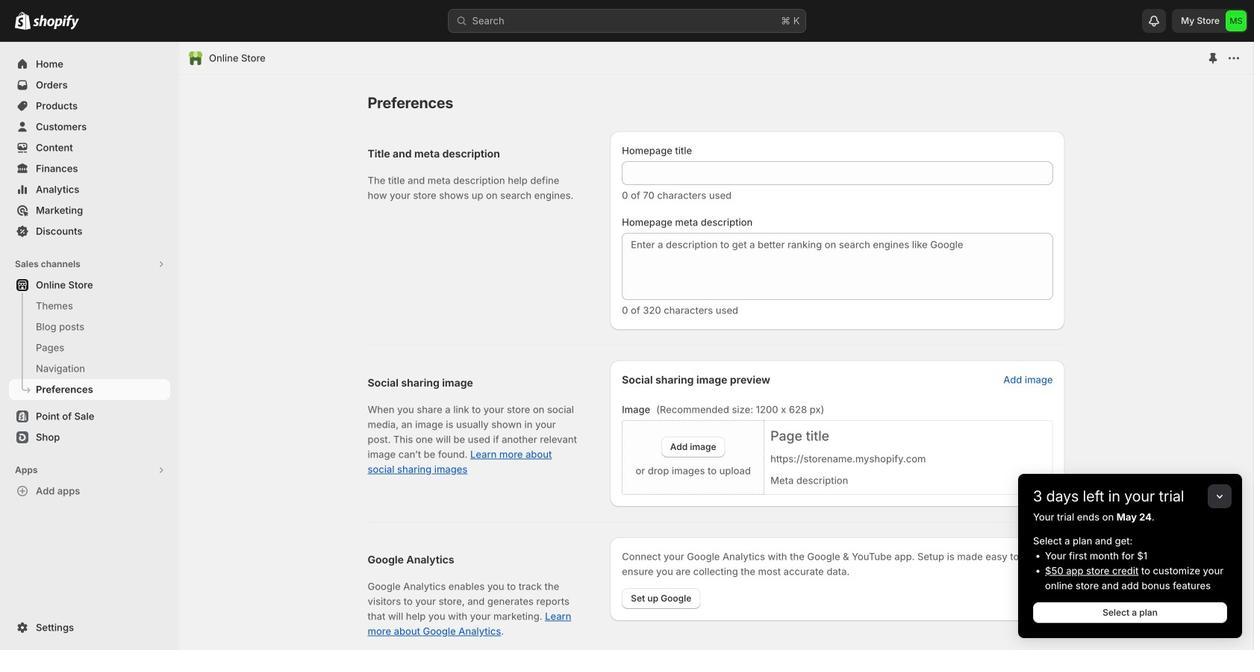Task type: vqa. For each thing, say whether or not it's contained in the screenshot.
leftmost the Shopify image
yes



Task type: locate. For each thing, give the bounding box(es) containing it.
online store image
[[188, 51, 203, 66]]

my store image
[[1226, 10, 1247, 31]]



Task type: describe. For each thing, give the bounding box(es) containing it.
shopify image
[[15, 12, 31, 30]]

shopify image
[[33, 15, 79, 30]]



